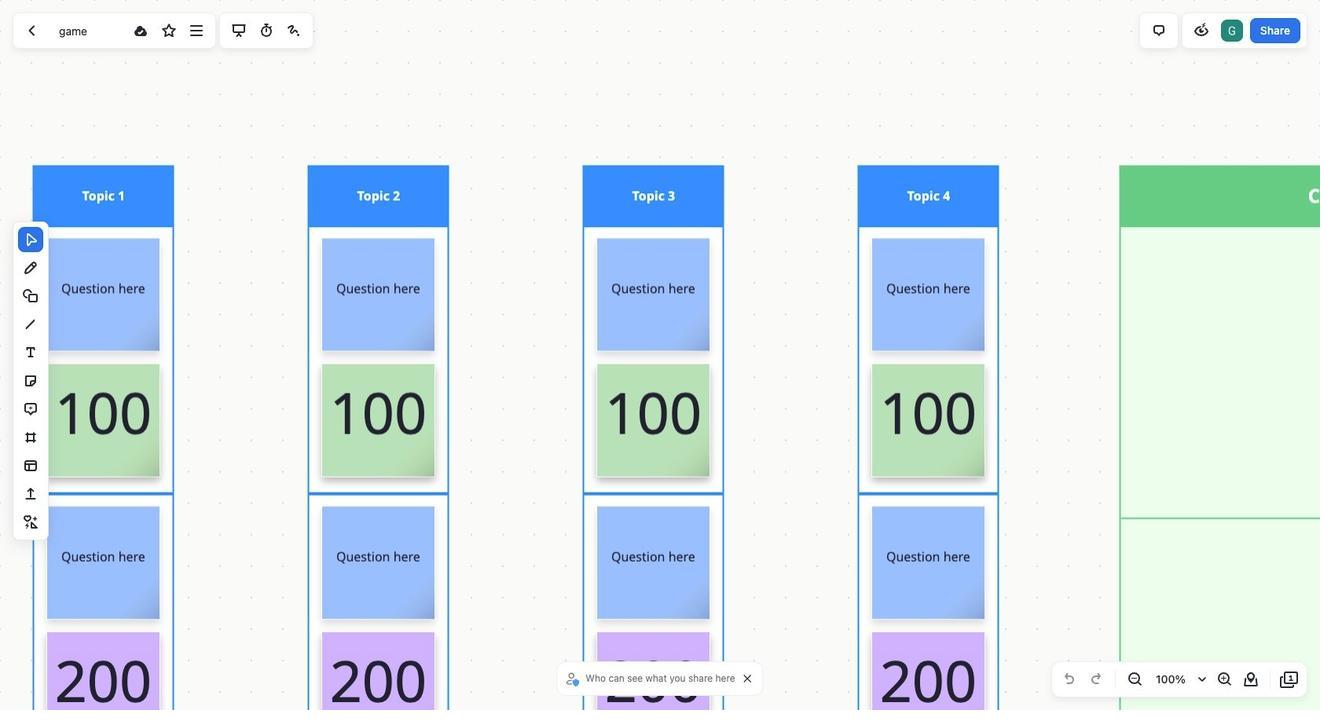 Task type: describe. For each thing, give the bounding box(es) containing it.
laser image
[[285, 21, 304, 40]]

more options image
[[187, 21, 206, 40]]



Task type: vqa. For each thing, say whether or not it's contained in the screenshot.
MORE OPTIONS 'Icon'
yes



Task type: locate. For each thing, give the bounding box(es) containing it.
pages image
[[1280, 670, 1299, 689]]

timer image
[[257, 21, 276, 40]]

comment panel image
[[1150, 21, 1169, 40]]

star this whiteboard image
[[159, 21, 178, 40]]

Document name text field
[[47, 18, 126, 43]]

presentation image
[[229, 21, 248, 40]]

list
[[1220, 18, 1245, 43]]

zoom out image
[[1126, 670, 1144, 689]]

close image
[[744, 675, 752, 683]]

list item
[[1220, 18, 1245, 43]]

dashboard image
[[23, 21, 42, 40]]

mini map image
[[1242, 670, 1261, 689]]

zoom in image
[[1215, 670, 1234, 689]]



